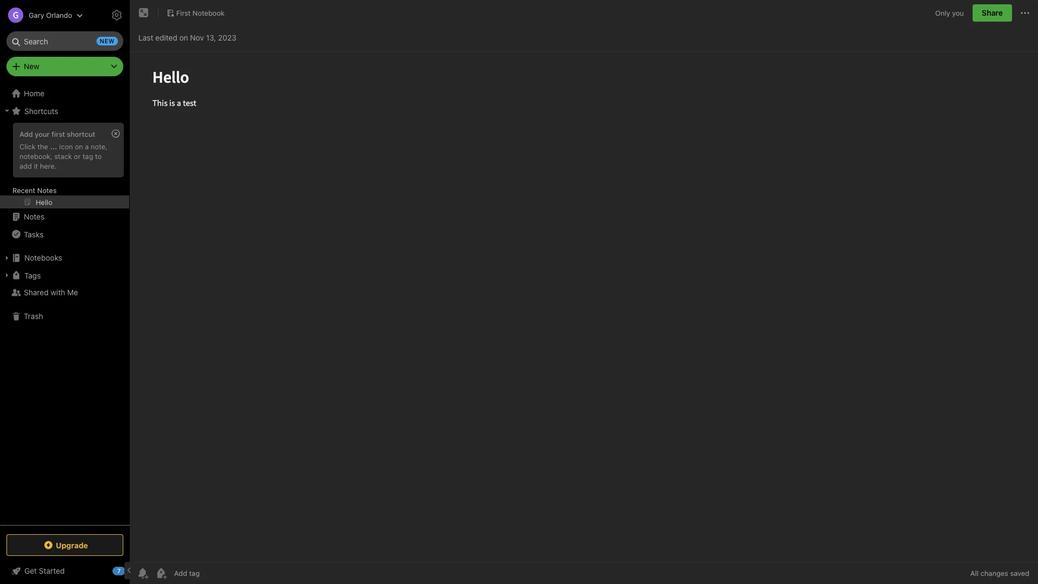 Task type: locate. For each thing, give the bounding box(es) containing it.
notes up tasks
[[24, 212, 44, 221]]

only you
[[936, 9, 964, 17]]

group
[[0, 120, 129, 213]]

on left nov at top
[[179, 33, 188, 42]]

trash link
[[0, 308, 129, 325]]

shortcuts
[[24, 106, 58, 115]]

you
[[952, 9, 964, 17]]

notes
[[37, 186, 57, 194], [24, 212, 44, 221]]

tasks button
[[0, 226, 129, 243]]

all
[[971, 569, 979, 577]]

here.
[[40, 162, 57, 170]]

a
[[85, 142, 89, 150]]

with
[[51, 288, 65, 297]]

orlando
[[46, 11, 72, 19]]

shared
[[24, 288, 49, 297]]

note,
[[91, 142, 107, 150]]

Help and Learning task checklist field
[[0, 562, 130, 580]]

13,
[[206, 33, 216, 42]]

7
[[117, 568, 121, 575]]

new
[[100, 38, 115, 45]]

notebooks link
[[0, 249, 129, 267]]

click the ...
[[19, 142, 57, 150]]

add your first shortcut
[[19, 130, 95, 138]]

add a reminder image
[[136, 567, 149, 580]]

notebook,
[[19, 152, 52, 160]]

0 vertical spatial on
[[179, 33, 188, 42]]

started
[[39, 567, 65, 575]]

0 vertical spatial notes
[[37, 186, 57, 194]]

shared with me
[[24, 288, 78, 297]]

2023
[[218, 33, 236, 42]]

first
[[52, 130, 65, 138]]

expand notebooks image
[[3, 254, 11, 262]]

settings image
[[110, 9, 123, 22]]

on left a
[[75, 142, 83, 150]]

on
[[179, 33, 188, 42], [75, 142, 83, 150]]

recent notes
[[12, 186, 57, 194]]

get
[[24, 567, 37, 575]]

expand tags image
[[3, 271, 11, 280]]

home link
[[0, 85, 130, 102]]

Search text field
[[14, 31, 116, 51]]

shortcut
[[67, 130, 95, 138]]

group containing add your first shortcut
[[0, 120, 129, 213]]

new
[[24, 62, 39, 71]]

1 vertical spatial on
[[75, 142, 83, 150]]

gary orlando
[[29, 11, 72, 19]]

notebook
[[193, 9, 225, 17]]

all changes saved
[[971, 569, 1030, 577]]

notes right the recent
[[37, 186, 57, 194]]

0 horizontal spatial on
[[75, 142, 83, 150]]

upgrade
[[56, 541, 88, 550]]

1 horizontal spatial on
[[179, 33, 188, 42]]

icon on a note, notebook, stack or tag to add it here.
[[19, 142, 107, 170]]

your
[[35, 130, 50, 138]]

the
[[37, 142, 48, 150]]

get started
[[24, 567, 65, 575]]

new search field
[[14, 31, 118, 51]]

edited
[[155, 33, 177, 42]]

tree
[[0, 85, 130, 525]]

add
[[19, 162, 32, 170]]

share button
[[973, 4, 1012, 22]]

tree containing home
[[0, 85, 130, 525]]



Task type: describe. For each thing, give the bounding box(es) containing it.
first notebook button
[[163, 5, 228, 21]]

More actions field
[[1019, 4, 1032, 22]]

trash
[[24, 312, 43, 321]]

stack
[[54, 152, 72, 160]]

last edited on nov 13, 2023
[[138, 33, 236, 42]]

Account field
[[0, 4, 83, 26]]

shortcuts button
[[0, 102, 129, 120]]

on inside note window element
[[179, 33, 188, 42]]

changes
[[981, 569, 1009, 577]]

share
[[982, 8, 1003, 17]]

first notebook
[[176, 9, 225, 17]]

icon
[[59, 142, 73, 150]]

home
[[24, 89, 44, 98]]

Add tag field
[[173, 569, 254, 578]]

on inside icon on a note, notebook, stack or tag to add it here.
[[75, 142, 83, 150]]

first
[[176, 9, 191, 17]]

notes link
[[0, 208, 129, 226]]

saved
[[1011, 569, 1030, 577]]

add
[[19, 130, 33, 138]]

Note Editor text field
[[130, 52, 1038, 562]]

notebooks
[[24, 253, 62, 262]]

nov
[[190, 33, 204, 42]]

click
[[19, 142, 36, 150]]

to
[[95, 152, 102, 160]]

gary
[[29, 11, 44, 19]]

expand note image
[[137, 6, 150, 19]]

tag
[[83, 152, 93, 160]]

tasks
[[24, 230, 43, 239]]

tags button
[[0, 267, 129, 284]]

...
[[50, 142, 57, 150]]

recent
[[12, 186, 35, 194]]

upgrade button
[[6, 534, 123, 556]]

note window element
[[130, 0, 1038, 584]]

it
[[34, 162, 38, 170]]

shared with me link
[[0, 284, 129, 301]]

last
[[138, 33, 153, 42]]

more actions image
[[1019, 6, 1032, 19]]

1 vertical spatial notes
[[24, 212, 44, 221]]

add tag image
[[155, 567, 168, 580]]

or
[[74, 152, 81, 160]]

tags
[[24, 271, 41, 280]]

group inside tree
[[0, 120, 129, 213]]

new button
[[6, 57, 123, 76]]

click to collapse image
[[126, 564, 134, 577]]

me
[[67, 288, 78, 297]]

only
[[936, 9, 951, 17]]



Task type: vqa. For each thing, say whether or not it's contained in the screenshot.
All
yes



